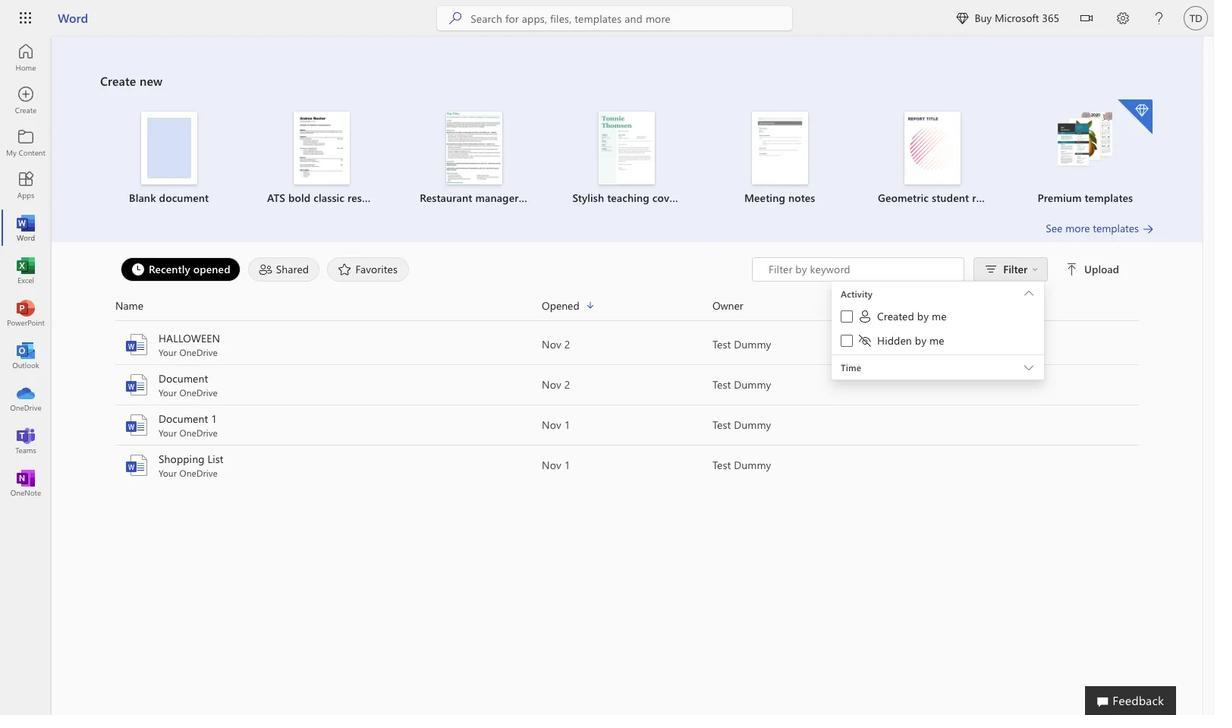 Task type: describe. For each thing, give the bounding box(es) containing it.
opened button
[[542, 297, 713, 314]]

geometric student report image
[[905, 112, 961, 184]]

premium templates image
[[1058, 112, 1114, 168]]

1 inside document 1 your onedrive
[[211, 411, 217, 426]]

 buy microsoft 365
[[957, 11, 1060, 25]]

test for document 1
[[713, 418, 731, 432]]

activity inside displaying 4 out of 9 files. status
[[841, 288, 873, 300]]

ats bold classic resume element
[[255, 112, 389, 206]]

hidden by me
[[878, 333, 945, 348]]

nov 1 for shopping list
[[542, 458, 571, 472]]

2 resume from the left
[[522, 191, 558, 205]]

opened
[[193, 262, 231, 276]]

document for 1
[[159, 411, 208, 426]]

shared
[[276, 262, 309, 276]]

word image for shopping
[[125, 453, 149, 478]]

activity, column 4 of 4 column header
[[884, 297, 1140, 314]]

new
[[140, 73, 163, 89]]

2 menu from the top
[[832, 282, 1045, 355]]

displaying 4 out of 9 files. status
[[752, 257, 1123, 383]]

favorites tab
[[324, 257, 413, 282]]

1 for list
[[565, 458, 571, 472]]

outlook image
[[18, 348, 33, 363]]

hidden by me element
[[858, 333, 945, 348]]

apps image
[[18, 178, 33, 193]]

geometric
[[878, 191, 929, 205]]

2 for document
[[565, 377, 571, 392]]

buy
[[975, 11, 992, 25]]

premium
[[1038, 191, 1082, 205]]

ats
[[267, 191, 285, 205]]

recently opened tab
[[117, 257, 244, 282]]

stylish teaching cover letter
[[573, 191, 709, 205]]

list
[[208, 452, 224, 466]]

owner
[[713, 298, 744, 312]]

filter 
[[1004, 262, 1039, 276]]

word banner
[[0, 0, 1215, 39]]

onedrive inside document 1 your onedrive
[[180, 427, 218, 439]]


[[957, 12, 969, 24]]

nov 2 for halloween
[[542, 337, 571, 352]]

meeting notes element
[[713, 112, 848, 206]]

see
[[1046, 221, 1063, 235]]

favorites element
[[328, 257, 409, 282]]

dummy for shopping list
[[734, 458, 772, 472]]

onedrive inside halloween your onedrive
[[180, 346, 218, 358]]

word image for document
[[125, 373, 149, 397]]

created by me element
[[858, 309, 947, 324]]

0 vertical spatial templates
[[1085, 191, 1134, 205]]

student
[[932, 191, 970, 205]]

premium templates element
[[1019, 99, 1153, 206]]

ats bold classic resume
[[267, 191, 384, 205]]

more
[[1066, 221, 1091, 235]]

test dummy for shopping list
[[713, 458, 772, 472]]

onenote image
[[18, 475, 33, 490]]

shared element
[[248, 257, 320, 282]]

row inside create new main content
[[115, 297, 1140, 321]]

Search box. Suggestions appear as you type. search field
[[471, 6, 793, 30]]

activity inside 'column header'
[[884, 298, 919, 312]]

excel image
[[18, 263, 33, 278]]

opened
[[542, 298, 580, 312]]

nov 2 for document
[[542, 377, 571, 392]]

ats bold classic resume image
[[294, 112, 350, 184]]

name
[[115, 298, 143, 312]]

name document 1 cell
[[115, 411, 542, 439]]

templates inside "button"
[[1094, 221, 1140, 235]]


[[1033, 266, 1039, 273]]

2 for halloween
[[565, 337, 571, 352]]

feedback
[[1113, 692, 1165, 708]]

document 1 your onedrive
[[159, 411, 218, 439]]

1 for 1
[[565, 418, 571, 432]]

name halloween cell
[[115, 331, 542, 358]]

shopping
[[159, 452, 205, 466]]

upload
[[1085, 262, 1120, 276]]

Filter by keyword text field
[[768, 262, 957, 277]]

test dummy for document 1
[[713, 418, 772, 432]]

365
[[1043, 11, 1060, 25]]

me for hidden by me
[[930, 333, 945, 348]]

blank
[[129, 191, 156, 205]]

name shopping list cell
[[115, 452, 542, 479]]

stylish teaching cover letter element
[[560, 112, 709, 206]]

shared tab
[[244, 257, 324, 282]]

created by me
[[878, 309, 947, 323]]

nov for shopping list
[[542, 458, 562, 472]]

none search field inside word banner
[[437, 6, 793, 30]]

manager
[[476, 191, 519, 205]]

by for hidden
[[915, 333, 927, 348]]

recently
[[149, 262, 190, 276]]

recently opened element
[[121, 257, 240, 282]]

notes
[[789, 191, 816, 205]]

name document cell
[[115, 371, 542, 399]]

nov for document 1
[[542, 418, 562, 432]]



Task type: locate. For each thing, give the bounding box(es) containing it.
td
[[1190, 13, 1203, 24]]

2 vertical spatial word image
[[125, 453, 149, 478]]

your
[[159, 346, 177, 358], [159, 386, 177, 399], [159, 427, 177, 439], [159, 467, 177, 479]]

premium templates diamond image
[[1118, 99, 1153, 134]]

meeting notes
[[745, 191, 816, 205]]

4 nov from the top
[[542, 458, 562, 472]]

1 vertical spatial by
[[915, 333, 927, 348]]

your inside the "shopping list your onedrive"
[[159, 467, 177, 479]]

2
[[565, 337, 571, 352], [565, 377, 571, 392]]

your inside document 1 your onedrive
[[159, 427, 177, 439]]

shopping list your onedrive
[[159, 452, 224, 479]]

1 vertical spatial me
[[930, 333, 945, 348]]

time
[[841, 361, 862, 374]]

activity down "filter by keyword" "text box"
[[841, 288, 873, 300]]

3 test from the top
[[713, 418, 731, 432]]

see more templates button
[[1046, 221, 1155, 236]]

word image inside name shopping list cell
[[125, 453, 149, 478]]

1 vertical spatial templates
[[1094, 221, 1140, 235]]

2 nov 2 from the top
[[542, 377, 571, 392]]

2 dummy from the top
[[734, 377, 772, 392]]

 button
[[1069, 0, 1105, 39]]

None search field
[[437, 6, 793, 30]]

2 onedrive from the top
[[180, 386, 218, 399]]

3 dummy from the top
[[734, 418, 772, 432]]

me for created by me
[[932, 309, 947, 323]]

owner button
[[713, 297, 884, 314]]

1 nov from the top
[[542, 337, 562, 352]]

resume
[[348, 191, 384, 205], [522, 191, 558, 205]]

2 your from the top
[[159, 386, 177, 399]]

1 vertical spatial word image
[[125, 413, 149, 437]]

1 your from the top
[[159, 346, 177, 358]]

premium templates
[[1038, 191, 1134, 205]]

geometric student report element
[[866, 112, 1004, 206]]

word image
[[18, 220, 33, 235], [125, 333, 149, 357], [125, 453, 149, 478]]

stylish teaching cover letter image
[[599, 112, 656, 184]]

1 horizontal spatial resume
[[522, 191, 558, 205]]

0 vertical spatial document
[[159, 371, 208, 386]]

1 nov 2 from the top
[[542, 337, 571, 352]]

1 vertical spatial nov 1
[[542, 458, 571, 472]]

onedrive up the "list"
[[180, 427, 218, 439]]

templates
[[1085, 191, 1134, 205], [1094, 221, 1140, 235]]

me inside the hidden by me element
[[930, 333, 945, 348]]

me up hidden by me checkbox item
[[932, 309, 947, 323]]

word image inside name document cell
[[125, 373, 149, 397]]

blank document element
[[102, 112, 236, 206]]

2 test dummy from the top
[[713, 377, 772, 392]]

td button
[[1178, 0, 1215, 36]]

document
[[159, 191, 209, 205]]

1 onedrive from the top
[[180, 346, 218, 358]]

2 document from the top
[[159, 411, 208, 426]]

2 test from the top
[[713, 377, 731, 392]]

halloween
[[159, 331, 220, 345]]

0 vertical spatial by
[[918, 309, 929, 323]]

1 test dummy from the top
[[713, 337, 772, 352]]

geometric student report
[[878, 191, 1004, 205]]

by for created
[[918, 309, 929, 323]]

row containing name
[[115, 297, 1140, 321]]

nov 1 for document 1
[[542, 418, 571, 432]]

1 2 from the top
[[565, 337, 571, 352]]

activity
[[841, 288, 873, 300], [884, 298, 919, 312]]

0 vertical spatial word image
[[18, 220, 33, 235]]

tab list inside create new main content
[[117, 257, 752, 282]]

restaurant manager resume image
[[447, 112, 503, 184]]

feedback button
[[1086, 686, 1177, 715]]

document down document your onedrive
[[159, 411, 208, 426]]

0 horizontal spatial resume
[[348, 191, 384, 205]]

3 nov from the top
[[542, 418, 562, 432]]

onedrive inside document your onedrive
[[180, 386, 218, 399]]

1 nov 1 from the top
[[542, 418, 571, 432]]

cover
[[653, 191, 679, 205]]

document
[[159, 371, 208, 386], [159, 411, 208, 426]]

test for shopping list
[[713, 458, 731, 472]]

4 dummy from the top
[[734, 458, 772, 472]]

by down 'created by me'
[[915, 333, 927, 348]]

1 vertical spatial nov 2
[[542, 377, 571, 392]]

3 test dummy from the top
[[713, 418, 772, 432]]

document for your
[[159, 371, 208, 386]]

dummy for halloween
[[734, 337, 772, 352]]

row
[[115, 297, 1140, 321]]

test dummy for halloween
[[713, 337, 772, 352]]

1 test from the top
[[713, 337, 731, 352]]

1 vertical spatial word image
[[125, 333, 149, 357]]

dummy
[[734, 337, 772, 352], [734, 377, 772, 392], [734, 418, 772, 432], [734, 458, 772, 472]]

onedrive image
[[18, 390, 33, 405]]

tab list containing recently opened
[[117, 257, 752, 282]]

4 test from the top
[[713, 458, 731, 472]]

resume right manager
[[522, 191, 558, 205]]

resume right the classic
[[348, 191, 384, 205]]

onedrive
[[180, 346, 218, 358], [180, 386, 218, 399], [180, 427, 218, 439], [180, 467, 218, 479]]

test for halloween
[[713, 337, 731, 352]]

1 dummy from the top
[[734, 337, 772, 352]]

onedrive up document 1 your onedrive
[[180, 386, 218, 399]]

1 document from the top
[[159, 371, 208, 386]]

 upload
[[1067, 262, 1120, 276]]

2 2 from the top
[[565, 377, 571, 392]]

halloween your onedrive
[[159, 331, 220, 358]]

your up shopping
[[159, 427, 177, 439]]

me down created by me checkbox item on the top
[[930, 333, 945, 348]]

create
[[100, 73, 136, 89]]

test for document
[[713, 377, 731, 392]]

4 test dummy from the top
[[713, 458, 772, 472]]

document your onedrive
[[159, 371, 218, 399]]

3 onedrive from the top
[[180, 427, 218, 439]]

created
[[878, 309, 915, 323]]

report
[[973, 191, 1004, 205]]

meeting
[[745, 191, 786, 205]]

create new
[[100, 73, 163, 89]]

word image down name on the top left of page
[[125, 333, 149, 357]]

0 vertical spatial word image
[[125, 373, 149, 397]]

0 vertical spatial nov 1
[[542, 418, 571, 432]]

test
[[713, 337, 731, 352], [713, 377, 731, 392], [713, 418, 731, 432], [713, 458, 731, 472]]

2 word image from the top
[[125, 413, 149, 437]]

1 menu from the top
[[832, 281, 1045, 282]]

templates up see more templates "button"
[[1085, 191, 1134, 205]]

1 vertical spatial document
[[159, 411, 208, 426]]

list containing blank document
[[100, 98, 1155, 221]]

me
[[932, 309, 947, 323], [930, 333, 945, 348]]

name button
[[115, 297, 542, 314]]

4 your from the top
[[159, 467, 177, 479]]

your down halloween
[[159, 346, 177, 358]]

onedrive down the "list"
[[180, 467, 218, 479]]

nov for document
[[542, 377, 562, 392]]

restaurant manager resume
[[420, 191, 558, 205]]

your up document 1 your onedrive
[[159, 386, 177, 399]]

word image inside name halloween cell
[[125, 333, 149, 357]]

bold
[[288, 191, 311, 205]]

templates right 'more'
[[1094, 221, 1140, 235]]

1 word image from the top
[[125, 373, 149, 397]]

2 nov from the top
[[542, 377, 562, 392]]

word image down apps icon
[[18, 220, 33, 235]]

3 your from the top
[[159, 427, 177, 439]]

document inside document your onedrive
[[159, 371, 208, 386]]

filter
[[1004, 262, 1028, 276]]

document down halloween your onedrive on the left of page
[[159, 371, 208, 386]]

word image for halloween
[[125, 333, 149, 357]]

me inside the created by me element
[[932, 309, 947, 323]]

microsoft
[[995, 11, 1040, 25]]

by
[[918, 309, 929, 323], [915, 333, 927, 348]]

favorites
[[356, 262, 398, 276]]

word image left document your onedrive
[[125, 373, 149, 397]]

recently opened
[[149, 262, 231, 276]]

powerpoint image
[[18, 305, 33, 320]]

stylish
[[573, 191, 604, 205]]

letter
[[682, 191, 709, 205]]

3 menu from the top
[[832, 306, 1045, 355]]

list inside create new main content
[[100, 98, 1155, 221]]

nov
[[542, 337, 562, 352], [542, 377, 562, 392], [542, 418, 562, 432], [542, 458, 562, 472]]


[[1081, 12, 1093, 24]]

hidden by me checkbox item
[[832, 330, 1045, 355]]

menu
[[832, 281, 1045, 282], [832, 282, 1045, 355], [832, 306, 1045, 355]]

nov 1
[[542, 418, 571, 432], [542, 458, 571, 472]]

tab list
[[117, 257, 752, 282]]

your down shopping
[[159, 467, 177, 479]]

onedrive inside the "shopping list your onedrive"
[[180, 467, 218, 479]]

create new main content
[[52, 36, 1203, 486]]

onedrive down halloween
[[180, 346, 218, 358]]

4 onedrive from the top
[[180, 467, 218, 479]]

navigation
[[0, 36, 52, 504]]

list
[[100, 98, 1155, 221]]

nov 2
[[542, 337, 571, 352], [542, 377, 571, 392]]


[[1067, 263, 1079, 276]]

created by me checkbox item
[[832, 306, 1045, 330]]

your inside document your onedrive
[[159, 386, 177, 399]]

1
[[211, 411, 217, 426], [565, 418, 571, 432], [565, 458, 571, 472]]

nov for halloween
[[542, 337, 562, 352]]

0 vertical spatial 2
[[565, 337, 571, 352]]

restaurant manager resume element
[[407, 112, 558, 206]]

dummy for document 1
[[734, 418, 772, 432]]

by up hidden by me at the top right
[[918, 309, 929, 323]]

1 horizontal spatial activity
[[884, 298, 919, 312]]

blank document
[[129, 191, 209, 205]]

activity up the hidden by me element
[[884, 298, 919, 312]]

restaurant
[[420, 191, 473, 205]]

create image
[[18, 93, 33, 108]]

0 vertical spatial me
[[932, 309, 947, 323]]

dummy for document
[[734, 377, 772, 392]]

word image left document 1 your onedrive
[[125, 413, 149, 437]]

0 horizontal spatial activity
[[841, 288, 873, 300]]

teams image
[[18, 433, 33, 448]]

0 vertical spatial nov 2
[[542, 337, 571, 352]]

your inside halloween your onedrive
[[159, 346, 177, 358]]

word
[[58, 10, 88, 26]]

test dummy
[[713, 337, 772, 352], [713, 377, 772, 392], [713, 418, 772, 432], [713, 458, 772, 472]]

teaching
[[607, 191, 650, 205]]

hidden
[[878, 333, 912, 348]]

word image for document 1
[[125, 413, 149, 437]]

word image inside name document 1 cell
[[125, 413, 149, 437]]

home image
[[18, 50, 33, 65]]

classic
[[314, 191, 345, 205]]

see more templates
[[1046, 221, 1140, 235]]

my content image
[[18, 135, 33, 150]]

2 nov 1 from the top
[[542, 458, 571, 472]]

document inside document 1 your onedrive
[[159, 411, 208, 426]]

meeting notes image
[[752, 112, 808, 184]]

1 resume from the left
[[348, 191, 384, 205]]

test dummy for document
[[713, 377, 772, 392]]

word image left shopping
[[125, 453, 149, 478]]

word image
[[125, 373, 149, 397], [125, 413, 149, 437]]

1 vertical spatial 2
[[565, 377, 571, 392]]



Task type: vqa. For each thing, say whether or not it's contained in the screenshot.


